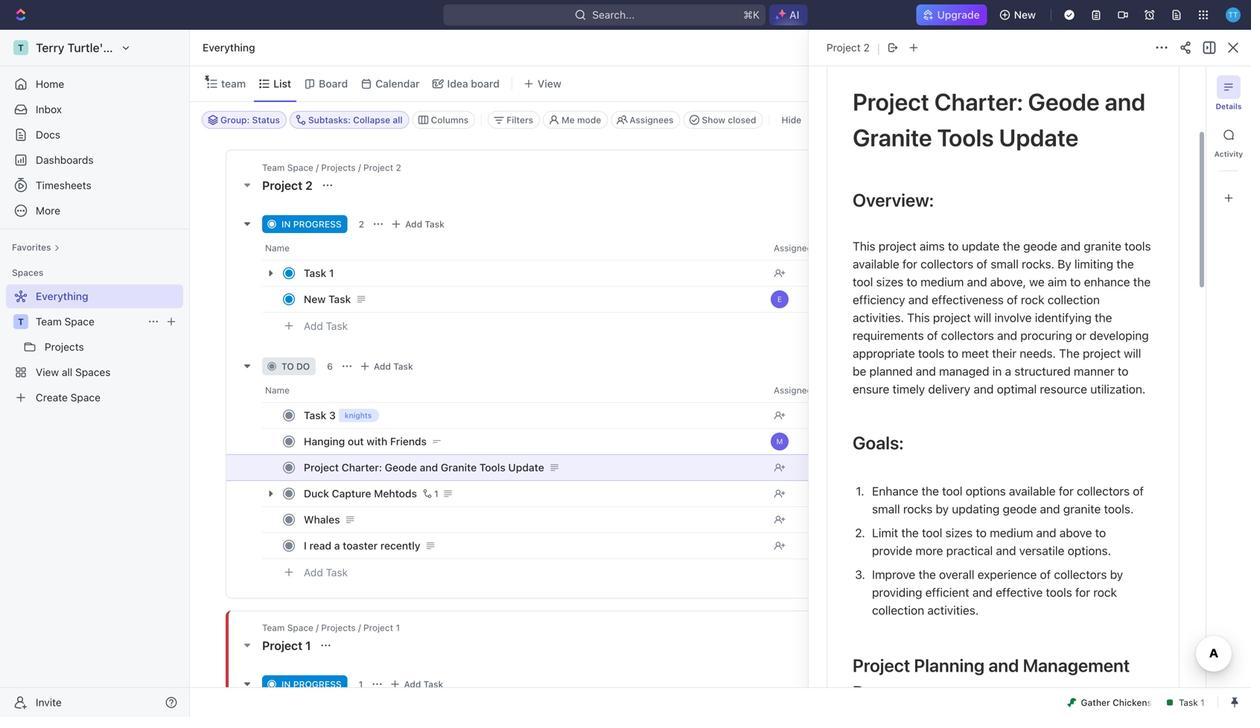 Task type: vqa. For each thing, say whether or not it's contained in the screenshot.
the right FOR
yes



Task type: describe. For each thing, give the bounding box(es) containing it.
experience
[[978, 568, 1037, 582]]

limit
[[872, 526, 899, 540]]

1 horizontal spatial this
[[907, 311, 930, 325]]

activity
[[1215, 150, 1244, 158]]

hide
[[782, 115, 802, 125]]

utilization.
[[1091, 382, 1146, 396]]

do
[[296, 361, 310, 372]]

identifying
[[1035, 311, 1092, 325]]

efficiency
[[853, 293, 906, 307]]

everything link inside tree
[[6, 285, 180, 308]]

in for 2
[[282, 219, 291, 229]]

medium inside this project aims to update the geode and granite tools available for collectors of small rocks. by limiting the tool sizes to medium and above, we aim to enhance the efficiency and effectiveness of rock collection activities. this project will involve identifying the requirements of collectors and procuring or developing appropriate tools to meet their needs. the project will be planned and managed in a structured manner to ensure timely delivery and optimal resource utilization.
[[921, 275, 964, 289]]

in progress for 1
[[282, 679, 342, 690]]

all inside tree
[[62, 366, 72, 378]]

progress for 2
[[293, 219, 342, 229]]

closed
[[728, 115, 757, 125]]

activities. inside this project aims to update the geode and granite tools available for collectors of small rocks. by limiting the tool sizes to medium and above, we aim to enhance the efficiency and effectiveness of rock collection activities. this project will involve identifying the requirements of collectors and procuring or developing appropriate tools to meet their needs. the project will be planned and managed in a structured manner to ensure timely delivery and optimal resource utilization.
[[853, 311, 904, 325]]

tools inside 'link'
[[480, 462, 506, 474]]

rock inside improve the overall experience of collectors by providing efficient and effective tools for rock collection activities.
[[1094, 586, 1117, 600]]

details
[[1216, 102, 1242, 111]]

the inside enhance the tool options available for collectors of small rocks by updating geode and granite tools.
[[922, 484, 939, 498]]

the up enhance
[[1117, 257, 1134, 271]]

0 vertical spatial all
[[393, 115, 403, 125]]

create space
[[36, 391, 101, 404]]

ai
[[790, 9, 800, 21]]

effective
[[996, 586, 1043, 600]]

0 vertical spatial will
[[974, 311, 992, 325]]

favorites button
[[6, 238, 66, 256]]

planned
[[870, 364, 913, 378]]

granite inside 'project charter: geode and granite tools update'
[[853, 123, 932, 152]]

the up developing at the top of page
[[1095, 311, 1113, 325]]

team for project 2
[[262, 162, 285, 173]]

1 horizontal spatial project
[[933, 311, 971, 325]]

provide
[[872, 544, 913, 558]]

mode
[[577, 115, 601, 125]]

0 vertical spatial this
[[853, 239, 876, 253]]

home link
[[6, 72, 183, 96]]

i
[[304, 540, 307, 552]]

the right update
[[1003, 239, 1021, 253]]

and inside 'link'
[[420, 462, 438, 474]]

1 horizontal spatial project charter: geode and granite tools update
[[853, 88, 1151, 152]]

project charter: geode and granite tools update link
[[300, 457, 762, 479]]

the right enhance
[[1134, 275, 1151, 289]]

t for terry turtle's wormspace, , element in the left of the page
[[18, 42, 24, 53]]

drumstick bite image
[[1068, 698, 1077, 707]]

project inside project planning and management process:
[[853, 655, 911, 676]]

upgrade
[[938, 9, 980, 21]]

of up 'involve'
[[1007, 293, 1018, 307]]

team space / projects / project 1
[[262, 623, 400, 633]]

limit the tool sizes to medium and above to provide more practical and versatile options.
[[872, 526, 1112, 558]]

enhance
[[872, 484, 919, 498]]

whales link
[[300, 509, 762, 531]]

the inside limit the tool sizes to medium and above to provide more practical and versatile options.
[[902, 526, 919, 540]]

name for 1st name dropdown button from the top of the page
[[265, 243, 290, 253]]

show closed button
[[683, 111, 763, 129]]

search...
[[592, 9, 635, 21]]

read
[[310, 540, 332, 552]]

3
[[329, 409, 336, 422]]

timesheets
[[36, 179, 91, 191]]

dashboards link
[[6, 148, 183, 172]]

terry turtle's wormspace, , element
[[13, 40, 28, 55]]

project inside 'project charter: geode and granite tools update'
[[853, 88, 930, 116]]

charter: inside 'link'
[[342, 462, 382, 474]]

project planning and management process:
[[853, 655, 1134, 703]]

geode inside project charter: geode and granite tools update 'link'
[[385, 462, 417, 474]]

tools inside 'project charter: geode and granite tools update'
[[937, 123, 994, 152]]

docs link
[[6, 123, 183, 147]]

hanging out with friends
[[304, 435, 427, 448]]

progress for 1
[[293, 679, 342, 690]]

of right "requirements"
[[927, 329, 938, 343]]

granite inside project charter: geode and granite tools update 'link'
[[441, 462, 477, 474]]

meet
[[962, 346, 989, 361]]

list link
[[271, 73, 291, 94]]

tool for enhance
[[942, 484, 963, 498]]

the inside improve the overall experience of collectors by providing efficient and effective tools for rock collection activities.
[[919, 568, 936, 582]]

view button
[[518, 66, 644, 101]]

sizes inside this project aims to update the geode and granite tools available for collectors of small rocks. by limiting the tool sizes to medium and above, we aim to enhance the efficiency and effectiveness of rock collection activities. this project will involve identifying the requirements of collectors and procuring or developing appropriate tools to meet their needs. the project will be planned and managed in a structured manner to ensure timely delivery and optimal resource utilization.
[[877, 275, 904, 289]]

optimal
[[997, 382, 1037, 396]]

overall
[[939, 568, 975, 582]]

duck capture mehtods
[[304, 488, 417, 500]]

upgrade link
[[917, 4, 988, 25]]

more button
[[6, 199, 183, 223]]

⌘k
[[744, 9, 760, 21]]

new task link
[[300, 289, 762, 310]]

above,
[[991, 275, 1027, 289]]

team space, , element
[[13, 314, 28, 329]]

to right aims
[[948, 239, 959, 253]]

1 name button from the top
[[262, 236, 765, 260]]

tt
[[1229, 10, 1238, 19]]

planning
[[914, 655, 985, 676]]

assignee for hanging out with friends
[[774, 385, 812, 396]]

small inside enhance the tool options available for collectors of small rocks by updating geode and granite tools.
[[872, 502, 900, 516]]

board link
[[316, 73, 348, 94]]

project charter: geode and granite tools update inside project charter: geode and granite tools update 'link'
[[304, 462, 544, 474]]

view all spaces
[[36, 366, 111, 378]]

team
[[221, 77, 246, 90]]

0 horizontal spatial a
[[334, 540, 340, 552]]

assignee button for new task
[[765, 236, 884, 260]]

idea board link
[[444, 73, 500, 94]]

small inside this project aims to update the geode and granite tools available for collectors of small rocks. by limiting the tool sizes to medium and above, we aim to enhance the efficiency and effectiveness of rock collection activities. this project will involve identifying the requirements of collectors and procuring or developing appropriate tools to meet their needs. the project will be planned and managed in a structured manner to ensure timely delivery and optimal resource utilization.
[[991, 257, 1019, 271]]

tools.
[[1104, 502, 1134, 516]]

geode inside enhance the tool options available for collectors of small rocks by updating geode and granite tools.
[[1003, 502, 1037, 516]]

show
[[702, 115, 726, 125]]

for inside this project aims to update the geode and granite tools available for collectors of small rocks. by limiting the tool sizes to medium and above, we aim to enhance the efficiency and effectiveness of rock collection activities. this project will involve identifying the requirements of collectors and procuring or developing appropriate tools to meet their needs. the project will be planned and managed in a structured manner to ensure timely delivery and optimal resource utilization.
[[903, 257, 918, 271]]

aim
[[1048, 275, 1067, 289]]

capture
[[332, 488, 371, 500]]

the
[[1059, 346, 1080, 361]]

0 horizontal spatial tools
[[918, 346, 945, 361]]

collection inside this project aims to update the geode and granite tools available for collectors of small rocks. by limiting the tool sizes to medium and above, we aim to enhance the efficiency and effectiveness of rock collection activities. this project will involve identifying the requirements of collectors and procuring or developing appropriate tools to meet their needs. the project will be planned and managed in a structured manner to ensure timely delivery and optimal resource utilization.
[[1048, 293, 1100, 307]]

and inside 'project charter: geode and granite tools update'
[[1105, 88, 1146, 116]]

resource
[[1040, 382, 1088, 396]]

to up options.
[[1096, 526, 1106, 540]]

project inside 'link'
[[304, 462, 339, 474]]

managed
[[939, 364, 990, 378]]

task 3
[[304, 409, 336, 422]]

be
[[853, 364, 867, 378]]

this project aims to update the geode and granite tools available for collectors of small rocks. by limiting the tool sizes to medium and above, we aim to enhance the efficiency and effectiveness of rock collection activities. this project will involve identifying the requirements of collectors and procuring or developing appropriate tools to meet their needs. the project will be planned and managed in a structured manner to ensure timely delivery and optimal resource utilization.
[[853, 239, 1155, 396]]

tree inside sidebar navigation
[[6, 285, 183, 410]]

by inside improve the overall experience of collectors by providing efficient and effective tools for rock collection activities.
[[1110, 568, 1124, 582]]

projects inside tree
[[45, 341, 84, 353]]

limiting
[[1075, 257, 1114, 271]]

collectors up meet
[[941, 329, 994, 343]]

list
[[274, 77, 291, 90]]

space for create space
[[71, 391, 101, 404]]

ensure
[[853, 382, 890, 396]]

structured
[[1015, 364, 1071, 378]]

dashboards
[[36, 154, 94, 166]]

appropriate
[[853, 346, 915, 361]]

filters
[[507, 115, 533, 125]]

developing
[[1090, 329, 1149, 343]]

m
[[777, 437, 783, 446]]

their
[[992, 346, 1017, 361]]

project inside project 2 |
[[827, 41, 861, 54]]

requirements
[[853, 329, 924, 343]]

collection inside improve the overall experience of collectors by providing efficient and effective tools for rock collection activities.
[[872, 603, 925, 618]]

new for new
[[1014, 9, 1036, 21]]

rocks.
[[1022, 257, 1055, 271]]



Task type: locate. For each thing, give the bounding box(es) containing it.
will down "effectiveness"
[[974, 311, 992, 325]]

1 inside 1 button
[[434, 489, 439, 499]]

project
[[879, 239, 917, 253], [933, 311, 971, 325], [1083, 346, 1121, 361]]

tool up efficiency
[[853, 275, 873, 289]]

for inside improve the overall experience of collectors by providing efficient and effective tools for rock collection activities.
[[1076, 586, 1091, 600]]

turtle's
[[67, 41, 109, 55]]

geode up "rocks."
[[1024, 239, 1058, 253]]

1 horizontal spatial everything
[[203, 41, 255, 54]]

everything link up team at the left
[[199, 39, 259, 57]]

this down overview:
[[853, 239, 876, 253]]

Search tasks... text field
[[1094, 109, 1243, 131]]

a right read
[[334, 540, 340, 552]]

by right rocks
[[936, 502, 949, 516]]

in for 1
[[282, 679, 291, 690]]

0 vertical spatial progress
[[293, 219, 342, 229]]

1 horizontal spatial will
[[1124, 346, 1142, 361]]

progress down project 1
[[293, 679, 342, 690]]

1 vertical spatial in
[[993, 364, 1002, 378]]

1 vertical spatial all
[[62, 366, 72, 378]]

0 vertical spatial sizes
[[877, 275, 904, 289]]

1 vertical spatial t
[[18, 317, 24, 327]]

2 assignee from the top
[[774, 385, 812, 396]]

team link
[[218, 73, 246, 94]]

add task
[[1154, 79, 1193, 89], [405, 219, 445, 229], [304, 320, 348, 332], [374, 361, 413, 372], [304, 567, 348, 579], [404, 679, 443, 690]]

more
[[916, 544, 943, 558]]

collapse
[[353, 115, 390, 125]]

terry turtle's workspace
[[36, 41, 174, 55]]

0 horizontal spatial all
[[62, 366, 72, 378]]

needs.
[[1020, 346, 1056, 361]]

projects for project 2
[[321, 162, 356, 173]]

0 horizontal spatial update
[[508, 462, 544, 474]]

0 horizontal spatial geode
[[385, 462, 417, 474]]

assignee
[[774, 243, 812, 253], [774, 385, 812, 396]]

6
[[327, 361, 333, 372]]

geode
[[1024, 239, 1058, 253], [1003, 502, 1037, 516]]

all up create space
[[62, 366, 72, 378]]

name down to do
[[265, 385, 290, 396]]

of up tools.
[[1133, 484, 1144, 498]]

out
[[348, 435, 364, 448]]

the up rocks
[[922, 484, 939, 498]]

space inside team space link
[[65, 315, 95, 328]]

1 horizontal spatial rock
[[1094, 586, 1117, 600]]

0 vertical spatial geode
[[1028, 88, 1100, 116]]

to up practical
[[976, 526, 987, 540]]

goals:
[[853, 432, 904, 453]]

filters button
[[488, 111, 540, 129]]

update inside 'project charter: geode and granite tools update'
[[999, 123, 1079, 152]]

team up project 2
[[262, 162, 285, 173]]

team inside tree
[[36, 315, 62, 328]]

1 vertical spatial a
[[334, 540, 340, 552]]

tools up managed
[[918, 346, 945, 361]]

0 horizontal spatial charter:
[[342, 462, 382, 474]]

ai button
[[770, 4, 808, 25]]

0 vertical spatial everything
[[203, 41, 255, 54]]

group: status
[[221, 115, 280, 125]]

invite
[[36, 697, 62, 709]]

1 vertical spatial name
[[265, 385, 290, 396]]

space for team space / projects / project 2
[[287, 162, 314, 173]]

spaces inside tree
[[75, 366, 111, 378]]

1 progress from the top
[[293, 219, 342, 229]]

efficient
[[926, 586, 970, 600]]

name button
[[262, 236, 765, 260], [262, 378, 765, 402]]

granite up limiting
[[1084, 239, 1122, 253]]

in inside this project aims to update the geode and granite tools available for collectors of small rocks. by limiting the tool sizes to medium and above, we aim to enhance the efficiency and effectiveness of rock collection activities. this project will involve identifying the requirements of collectors and procuring or developing appropriate tools to meet their needs. the project will be planned and managed in a structured manner to ensure timely delivery and optimal resource utilization.
[[993, 364, 1002, 378]]

show closed
[[702, 115, 757, 125]]

assignee button up the e dropdown button
[[765, 236, 884, 260]]

1 vertical spatial new
[[304, 293, 326, 305]]

2 vertical spatial tools
[[1046, 586, 1073, 600]]

view inside tree
[[36, 366, 59, 378]]

more
[[36, 204, 60, 217]]

0 horizontal spatial collection
[[872, 603, 925, 618]]

1 horizontal spatial collection
[[1048, 293, 1100, 307]]

2 progress from the top
[[293, 679, 342, 690]]

0 vertical spatial medium
[[921, 275, 964, 289]]

1 inside task 1 link
[[329, 267, 334, 279]]

2
[[864, 41, 870, 54], [396, 162, 401, 173], [305, 178, 313, 193], [359, 219, 364, 229]]

me mode
[[562, 115, 601, 125]]

1 horizontal spatial by
[[1110, 568, 1124, 582]]

by inside enhance the tool options available for collectors of small rocks by updating geode and granite tools.
[[936, 502, 949, 516]]

to up "utilization."
[[1118, 364, 1129, 378]]

granite
[[1084, 239, 1122, 253], [1064, 502, 1101, 516]]

create space link
[[6, 386, 180, 410]]

1 vertical spatial geode
[[1003, 502, 1037, 516]]

rock inside this project aims to update the geode and granite tools available for collectors of small rocks. by limiting the tool sizes to medium and above, we aim to enhance the efficiency and effectiveness of rock collection activities. this project will involve identifying the requirements of collectors and procuring or developing appropriate tools to meet their needs. the project will be planned and managed in a structured manner to ensure timely delivery and optimal resource utilization.
[[1021, 293, 1045, 307]]

collectors
[[921, 257, 974, 271], [941, 329, 994, 343], [1077, 484, 1130, 498], [1054, 568, 1107, 582]]

for up efficiency
[[903, 257, 918, 271]]

tool inside this project aims to update the geode and granite tools available for collectors of small rocks. by limiting the tool sizes to medium and above, we aim to enhance the efficiency and effectiveness of rock collection activities. this project will involve identifying the requirements of collectors and procuring or developing appropriate tools to meet their needs. the project will be planned and managed in a structured manner to ensure timely delivery and optimal resource utilization.
[[853, 275, 873, 289]]

for up the above
[[1059, 484, 1074, 498]]

to do
[[282, 361, 310, 372]]

small up above,
[[991, 257, 1019, 271]]

knights button
[[339, 408, 382, 425]]

toaster
[[343, 540, 378, 552]]

team for project 1
[[262, 623, 285, 633]]

charter: inside 'project charter: geode and granite tools update'
[[935, 88, 1023, 116]]

projects for project 1
[[321, 623, 356, 633]]

and inside project planning and management process:
[[989, 655, 1019, 676]]

0 vertical spatial team
[[262, 162, 285, 173]]

sizes inside limit the tool sizes to medium and above to provide more practical and versatile options.
[[946, 526, 973, 540]]

available inside this project aims to update the geode and granite tools available for collectors of small rocks. by limiting the tool sizes to medium and above, we aim to enhance the efficiency and effectiveness of rock collection activities. this project will involve identifying the requirements of collectors and procuring or developing appropriate tools to meet their needs. the project will be planned and managed in a structured manner to ensure timely delivery and optimal resource utilization.
[[853, 257, 900, 271]]

collection down providing
[[872, 603, 925, 618]]

a
[[1005, 364, 1012, 378], [334, 540, 340, 552]]

geode inside 'project charter: geode and granite tools update'
[[1028, 88, 1100, 116]]

name button up task 1 link
[[262, 236, 765, 260]]

activities.
[[853, 311, 904, 325], [928, 603, 979, 618]]

1 horizontal spatial charter:
[[935, 88, 1023, 116]]

0 vertical spatial name
[[265, 243, 290, 253]]

assignee up m
[[774, 385, 812, 396]]

1 vertical spatial granite
[[1064, 502, 1101, 516]]

project down "effectiveness"
[[933, 311, 971, 325]]

t inside terry turtle's wormspace, , element
[[18, 42, 24, 53]]

1 vertical spatial assignee
[[774, 385, 812, 396]]

2 name button from the top
[[262, 378, 765, 402]]

1 vertical spatial collection
[[872, 603, 925, 618]]

2 vertical spatial projects
[[321, 623, 356, 633]]

t left team space
[[18, 317, 24, 327]]

the right limit in the right of the page
[[902, 526, 919, 540]]

tools inside improve the overall experience of collectors by providing efficient and effective tools for rock collection activities.
[[1046, 586, 1073, 600]]

rock down options.
[[1094, 586, 1117, 600]]

new for new task
[[304, 293, 326, 305]]

1 horizontal spatial activities.
[[928, 603, 979, 618]]

tool for limit
[[922, 526, 943, 540]]

0 vertical spatial granite
[[853, 123, 932, 152]]

0 vertical spatial tool
[[853, 275, 873, 289]]

view up create
[[36, 366, 59, 378]]

1 vertical spatial tools
[[918, 346, 945, 361]]

in down their
[[993, 364, 1002, 378]]

assignee for new task
[[774, 243, 812, 253]]

project 2 link
[[827, 41, 870, 54]]

2 vertical spatial project
[[1083, 346, 1121, 361]]

0 vertical spatial project charter: geode and granite tools update
[[853, 88, 1151, 152]]

rock down we
[[1021, 293, 1045, 307]]

sizes up efficiency
[[877, 275, 904, 289]]

new inside "button"
[[1014, 9, 1036, 21]]

1 vertical spatial sizes
[[946, 526, 973, 540]]

charter:
[[935, 88, 1023, 116], [342, 462, 382, 474]]

1 vertical spatial in progress
[[282, 679, 342, 690]]

group:
[[221, 115, 250, 125]]

available inside enhance the tool options available for collectors of small rocks by updating geode and granite tools.
[[1009, 484, 1056, 498]]

i read a toaster recently
[[304, 540, 421, 552]]

available up efficiency
[[853, 257, 900, 271]]

2 vertical spatial team
[[262, 623, 285, 633]]

home
[[36, 78, 64, 90]]

team space
[[36, 315, 95, 328]]

in down project 2
[[282, 219, 291, 229]]

everything up team at the left
[[203, 41, 255, 54]]

tool up more
[[922, 526, 943, 540]]

1 assignee from the top
[[774, 243, 812, 253]]

1 horizontal spatial small
[[991, 257, 1019, 271]]

of inside enhance the tool options available for collectors of small rocks by updating geode and granite tools.
[[1133, 484, 1144, 498]]

everything link up team space link
[[6, 285, 180, 308]]

0 horizontal spatial everything link
[[6, 285, 180, 308]]

t left the terry
[[18, 42, 24, 53]]

involve
[[995, 311, 1032, 325]]

2 in progress from the top
[[282, 679, 342, 690]]

1 horizontal spatial geode
[[1028, 88, 1100, 116]]

new right upgrade
[[1014, 9, 1036, 21]]

collectors down aims
[[921, 257, 974, 271]]

view for view
[[538, 77, 562, 90]]

small down enhance
[[872, 502, 900, 516]]

0 vertical spatial view
[[538, 77, 562, 90]]

new down task 1 at the top of the page
[[304, 293, 326, 305]]

space up project 2
[[287, 162, 314, 173]]

name button up hanging out with friends link
[[262, 378, 765, 402]]

0 horizontal spatial project charter: geode and granite tools update
[[304, 462, 544, 474]]

space inside create space link
[[71, 391, 101, 404]]

activities. down efficient
[[928, 603, 979, 618]]

1 t from the top
[[18, 42, 24, 53]]

1 vertical spatial medium
[[990, 526, 1034, 540]]

tool up updating
[[942, 484, 963, 498]]

me mode button
[[543, 111, 608, 129]]

0 vertical spatial project
[[879, 239, 917, 253]]

sidebar navigation
[[0, 30, 193, 717]]

in down project 1
[[282, 679, 291, 690]]

all right collapse
[[393, 115, 403, 125]]

for inside enhance the tool options available for collectors of small rocks by updating geode and granite tools.
[[1059, 484, 1074, 498]]

tools right effective
[[1046, 586, 1073, 600]]

1 vertical spatial for
[[1059, 484, 1074, 498]]

all
[[393, 115, 403, 125], [62, 366, 72, 378]]

2 horizontal spatial tools
[[1125, 239, 1151, 253]]

0 vertical spatial in progress
[[282, 219, 342, 229]]

practical
[[947, 544, 993, 558]]

geode inside this project aims to update the geode and granite tools available for collectors of small rocks. by limiting the tool sizes to medium and above, we aim to enhance the efficiency and effectiveness of rock collection activities. this project will involve identifying the requirements of collectors and procuring or developing appropriate tools to meet their needs. the project will be planned and managed in a structured manner to ensure timely delivery and optimal resource utilization.
[[1024, 239, 1058, 253]]

collectors inside improve the overall experience of collectors by providing efficient and effective tools for rock collection activities.
[[1054, 568, 1107, 582]]

and inside enhance the tool options available for collectors of small rocks by updating geode and granite tools.
[[1040, 502, 1060, 516]]

1 vertical spatial projects
[[45, 341, 84, 353]]

in progress down project 2
[[282, 219, 342, 229]]

inbox link
[[6, 98, 183, 121]]

everything up team space
[[36, 290, 88, 302]]

effectiveness
[[932, 293, 1004, 307]]

sizes up practical
[[946, 526, 973, 540]]

medium inside limit the tool sizes to medium and above to provide more practical and versatile options.
[[990, 526, 1034, 540]]

update inside 'link'
[[508, 462, 544, 474]]

updating
[[952, 502, 1000, 516]]

space for team space
[[65, 315, 95, 328]]

activities. down efficiency
[[853, 311, 904, 325]]

1 horizontal spatial update
[[999, 123, 1079, 152]]

view all spaces link
[[6, 361, 180, 384]]

tool inside limit the tool sizes to medium and above to provide more practical and versatile options.
[[922, 526, 943, 540]]

project charter: geode and granite tools update
[[853, 88, 1151, 152], [304, 462, 544, 474]]

0 horizontal spatial medium
[[921, 275, 964, 289]]

1 vertical spatial progress
[[293, 679, 342, 690]]

project left aims
[[879, 239, 917, 253]]

1 assignee button from the top
[[765, 236, 884, 260]]

collectors down options.
[[1054, 568, 1107, 582]]

and inside improve the overall experience of collectors by providing efficient and effective tools for rock collection activities.
[[973, 586, 993, 600]]

to right aim
[[1070, 275, 1081, 289]]

1 horizontal spatial medium
[[990, 526, 1034, 540]]

2 vertical spatial for
[[1076, 586, 1091, 600]]

medium down enhance the tool options available for collectors of small rocks by updating geode and granite tools. at the bottom of page
[[990, 526, 1034, 540]]

0 vertical spatial tools
[[937, 123, 994, 152]]

of
[[977, 257, 988, 271], [1007, 293, 1018, 307], [927, 329, 938, 343], [1133, 484, 1144, 498], [1040, 568, 1051, 582]]

1 horizontal spatial spaces
[[75, 366, 111, 378]]

procuring
[[1021, 329, 1073, 343]]

1 vertical spatial tool
[[942, 484, 963, 498]]

0 vertical spatial by
[[936, 502, 949, 516]]

space up project 1
[[287, 623, 314, 633]]

overview:
[[853, 190, 934, 210]]

i read a toaster recently link
[[300, 535, 762, 557]]

activities. inside improve the overall experience of collectors by providing efficient and effective tools for rock collection activities.
[[928, 603, 979, 618]]

0 vertical spatial assignee button
[[765, 236, 884, 260]]

friends
[[390, 435, 427, 448]]

to up "requirements"
[[907, 275, 918, 289]]

space up projects link
[[65, 315, 95, 328]]

add task button
[[1148, 75, 1199, 93], [387, 215, 451, 233], [297, 317, 354, 335], [356, 358, 419, 375], [297, 564, 354, 582], [386, 676, 449, 694]]

we
[[1030, 275, 1045, 289]]

0 vertical spatial everything link
[[199, 39, 259, 57]]

name down project 2
[[265, 243, 290, 253]]

0 vertical spatial t
[[18, 42, 24, 53]]

tree
[[6, 285, 183, 410]]

t for team space, , element
[[18, 317, 24, 327]]

project 1
[[262, 639, 314, 653]]

a inside this project aims to update the geode and granite tools available for collectors of small rocks. by limiting the tool sizes to medium and above, we aim to enhance the efficiency and effectiveness of rock collection activities. this project will involve identifying the requirements of collectors and procuring or developing appropriate tools to meet their needs. the project will be planned and managed in a structured manner to ensure timely delivery and optimal resource utilization.
[[1005, 364, 1012, 378]]

view for view all spaces
[[36, 366, 59, 378]]

providing
[[872, 586, 923, 600]]

options.
[[1068, 544, 1112, 558]]

above
[[1060, 526, 1092, 540]]

1 vertical spatial geode
[[385, 462, 417, 474]]

assignee up e on the right
[[774, 243, 812, 253]]

0 vertical spatial spaces
[[12, 267, 43, 278]]

granite up the above
[[1064, 502, 1101, 516]]

0 vertical spatial activities.
[[853, 311, 904, 325]]

1 vertical spatial team
[[36, 315, 62, 328]]

granite
[[853, 123, 932, 152], [441, 462, 477, 474]]

space down view all spaces link
[[71, 391, 101, 404]]

geode down options
[[1003, 502, 1037, 516]]

progress down project 2
[[293, 219, 342, 229]]

1 horizontal spatial for
[[1059, 484, 1074, 498]]

tools up enhance
[[1125, 239, 1151, 253]]

space for team space / projects / project 1
[[287, 623, 314, 633]]

duck
[[304, 488, 329, 500]]

project up 'manner'
[[1083, 346, 1121, 361]]

process:
[[853, 682, 923, 703]]

with
[[367, 435, 388, 448]]

tree containing everything
[[6, 285, 183, 410]]

1 horizontal spatial sizes
[[946, 526, 973, 540]]

0 vertical spatial update
[[999, 123, 1079, 152]]

management
[[1023, 655, 1130, 676]]

1 vertical spatial assignee button
[[765, 378, 884, 402]]

enhance the tool options available for collectors of small rocks by updating geode and granite tools.
[[872, 484, 1147, 516]]

granite inside enhance the tool options available for collectors of small rocks by updating geode and granite tools.
[[1064, 502, 1101, 516]]

0 vertical spatial geode
[[1024, 239, 1058, 253]]

available right options
[[1009, 484, 1056, 498]]

1 vertical spatial will
[[1124, 346, 1142, 361]]

t inside team space, , element
[[18, 317, 24, 327]]

team
[[262, 162, 285, 173], [36, 315, 62, 328], [262, 623, 285, 633]]

task sidebar navigation tab list
[[1213, 75, 1246, 210]]

2 assignee button from the top
[[765, 378, 884, 402]]

collectors inside enhance the tool options available for collectors of small rocks by updating geode and granite tools.
[[1077, 484, 1130, 498]]

idea
[[447, 77, 468, 90]]

recently
[[381, 540, 421, 552]]

view inside button
[[538, 77, 562, 90]]

team space link
[[36, 310, 142, 334]]

0 horizontal spatial spaces
[[12, 267, 43, 278]]

collectors up tools.
[[1077, 484, 1130, 498]]

2 vertical spatial tool
[[922, 526, 943, 540]]

by down options.
[[1110, 568, 1124, 582]]

new button
[[994, 3, 1045, 27]]

0 vertical spatial granite
[[1084, 239, 1122, 253]]

spaces down favorites
[[12, 267, 43, 278]]

medium up "effectiveness"
[[921, 275, 964, 289]]

subtasks: collapse all
[[308, 115, 403, 125]]

2 t from the top
[[18, 317, 24, 327]]

0 vertical spatial in
[[282, 219, 291, 229]]

2 horizontal spatial project
[[1083, 346, 1121, 361]]

of inside improve the overall experience of collectors by providing efficient and effective tools for rock collection activities.
[[1040, 568, 1051, 582]]

0 vertical spatial collection
[[1048, 293, 1100, 307]]

0 vertical spatial new
[[1014, 9, 1036, 21]]

0 horizontal spatial everything
[[36, 290, 88, 302]]

1 horizontal spatial new
[[1014, 9, 1036, 21]]

space
[[287, 162, 314, 173], [65, 315, 95, 328], [71, 391, 101, 404], [287, 623, 314, 633]]

columns button
[[412, 111, 475, 129]]

0 vertical spatial rock
[[1021, 293, 1045, 307]]

in progress down project 1
[[282, 679, 342, 690]]

2 inside project 2 |
[[864, 41, 870, 54]]

view up me mode dropdown button
[[538, 77, 562, 90]]

team right team space, , element
[[36, 315, 62, 328]]

1 vertical spatial everything
[[36, 290, 88, 302]]

0 vertical spatial a
[[1005, 364, 1012, 378]]

tool inside enhance the tool options available for collectors of small rocks by updating geode and granite tools.
[[942, 484, 963, 498]]

0 horizontal spatial granite
[[441, 462, 477, 474]]

0 horizontal spatial project
[[879, 239, 917, 253]]

of down versatile
[[1040, 568, 1051, 582]]

0 vertical spatial tools
[[1125, 239, 1151, 253]]

2 horizontal spatial for
[[1076, 586, 1091, 600]]

e
[[778, 295, 782, 304]]

a down their
[[1005, 364, 1012, 378]]

1 horizontal spatial all
[[393, 115, 403, 125]]

to up managed
[[948, 346, 959, 361]]

in progress for 2
[[282, 219, 342, 229]]

0 vertical spatial for
[[903, 257, 918, 271]]

everything inside tree
[[36, 290, 88, 302]]

workspace
[[112, 41, 174, 55]]

1 vertical spatial tools
[[480, 462, 506, 474]]

1 vertical spatial charter:
[[342, 462, 382, 474]]

task 1 link
[[300, 263, 762, 284]]

the down more
[[919, 568, 936, 582]]

1 name from the top
[[265, 243, 290, 253]]

will down developing at the top of page
[[1124, 346, 1142, 361]]

update
[[962, 239, 1000, 253]]

manner
[[1074, 364, 1115, 378]]

spaces
[[12, 267, 43, 278], [75, 366, 111, 378]]

1 horizontal spatial granite
[[853, 123, 932, 152]]

1 horizontal spatial view
[[538, 77, 562, 90]]

hanging
[[304, 435, 345, 448]]

sizes
[[877, 275, 904, 289], [946, 526, 973, 540]]

board
[[319, 77, 348, 90]]

1 horizontal spatial tools
[[937, 123, 994, 152]]

name for first name dropdown button from the bottom
[[265, 385, 290, 396]]

2 name from the top
[[265, 385, 290, 396]]

1 horizontal spatial everything link
[[199, 39, 259, 57]]

assignee button up m dropdown button
[[765, 378, 884, 402]]

delivery
[[928, 382, 971, 396]]

of down update
[[977, 257, 988, 271]]

granite inside this project aims to update the geode and granite tools available for collectors of small rocks. by limiting the tool sizes to medium and above, we aim to enhance the efficiency and effectiveness of rock collection activities. this project will involve identifying the requirements of collectors and procuring or developing appropriate tools to meet their needs. the project will be planned and managed in a structured manner to ensure timely delivery and optimal resource utilization.
[[1084, 239, 1122, 253]]

team up project 1
[[262, 623, 285, 633]]

0 vertical spatial name button
[[262, 236, 765, 260]]

status
[[252, 115, 280, 125]]

collection up identifying
[[1048, 293, 1100, 307]]

this up "requirements"
[[907, 311, 930, 325]]

1 in progress from the top
[[282, 219, 342, 229]]

to left do
[[282, 361, 294, 372]]

spaces up create space link at the left
[[75, 366, 111, 378]]

assignee button for hanging out with friends
[[765, 378, 884, 402]]

for down options.
[[1076, 586, 1091, 600]]



